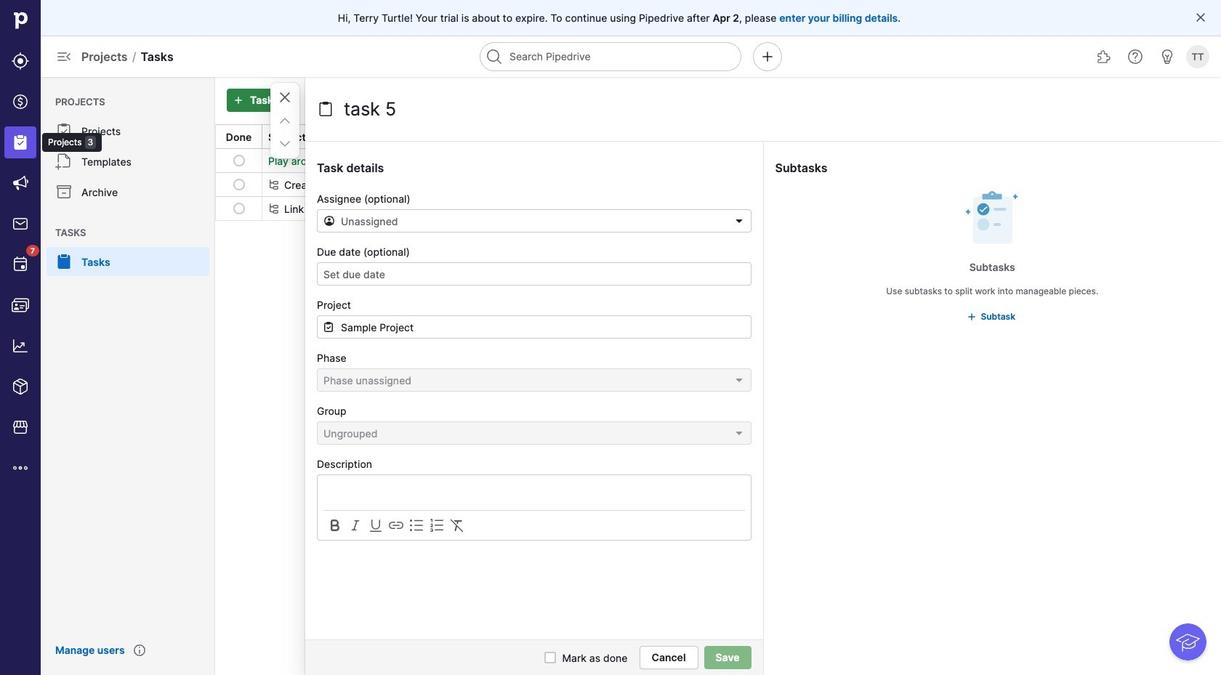 Task type: locate. For each thing, give the bounding box(es) containing it.
color secondary image
[[268, 179, 280, 190], [347, 517, 364, 534], [367, 517, 385, 534], [387, 517, 405, 534], [428, 517, 446, 534], [448, 517, 466, 534]]

color primary image
[[276, 89, 294, 106], [317, 100, 334, 118], [233, 155, 245, 166], [233, 179, 245, 190], [545, 652, 556, 664]]

3 color undefined image from the top
[[55, 183, 73, 201]]

4 color undefined image from the top
[[55, 253, 73, 270]]

3 row from the top
[[216, 196, 1220, 220]]

Set due date text field
[[317, 262, 751, 286]]

None field
[[317, 209, 751, 233], [317, 315, 751, 339], [317, 369, 751, 392], [317, 422, 751, 445], [317, 209, 751, 233], [317, 315, 751, 339], [317, 369, 751, 392], [317, 422, 751, 445]]

0 vertical spatial menu item
[[0, 122, 41, 163]]

info image
[[133, 645, 145, 656]]

color undefined image
[[55, 122, 73, 140], [55, 153, 73, 170], [55, 183, 73, 201], [55, 253, 73, 270]]

color secondary image inside row
[[268, 203, 280, 214]]

Task field
[[340, 94, 566, 124]]

sales inbox image
[[12, 215, 29, 233]]

color primary image
[[1195, 12, 1207, 23], [276, 112, 294, 129], [826, 131, 837, 142], [276, 135, 294, 153], [233, 203, 245, 214], [323, 215, 335, 227], [323, 321, 334, 333]]

color secondary image
[[268, 203, 280, 214], [326, 517, 344, 534], [408, 517, 425, 534]]

menu item
[[0, 122, 41, 163], [41, 247, 215, 276]]

2 color undefined image from the top
[[55, 153, 73, 170]]

deals image
[[12, 93, 29, 110]]

row
[[216, 149, 1220, 172], [216, 172, 1220, 196], [216, 196, 1220, 220]]

None text field
[[317, 315, 751, 339]]

0 horizontal spatial color secondary image
[[268, 203, 280, 214]]

grid
[[215, 124, 1221, 221]]

menu
[[0, 0, 102, 675], [41, 77, 215, 675]]

projects image
[[12, 134, 29, 151]]

campaigns image
[[12, 174, 29, 192]]

contacts image
[[12, 297, 29, 314]]

Search Pipedrive field
[[480, 42, 741, 71]]

1 row from the top
[[216, 149, 1220, 172]]



Task type: describe. For each thing, give the bounding box(es) containing it.
products image
[[12, 378, 29, 395]]

color link image
[[966, 311, 978, 323]]

color primary inverted image
[[230, 94, 247, 106]]

leads image
[[12, 52, 29, 70]]

insights image
[[12, 337, 29, 355]]

color undefined image
[[12, 256, 29, 273]]

sales assistant image
[[1159, 48, 1176, 65]]

quick help image
[[1127, 48, 1144, 65]]

1 vertical spatial menu item
[[41, 247, 215, 276]]

menu toggle image
[[55, 48, 73, 65]]

1 color undefined image from the top
[[55, 122, 73, 140]]

2 row from the top
[[216, 172, 1220, 196]]

2 horizontal spatial color secondary image
[[408, 517, 425, 534]]

quick add image
[[759, 48, 776, 65]]

more image
[[12, 459, 29, 477]]

1 horizontal spatial color secondary image
[[326, 517, 344, 534]]

knowledge center bot, also known as kc bot is an onboarding assistant that allows you to see the list of onboarding items in one place for quick and easy reference. this improves your in-app experience. image
[[1170, 624, 1207, 661]]

home image
[[9, 9, 31, 31]]

marketplace image
[[12, 419, 29, 436]]



Task type: vqa. For each thing, say whether or not it's contained in the screenshot.
Info icon
yes



